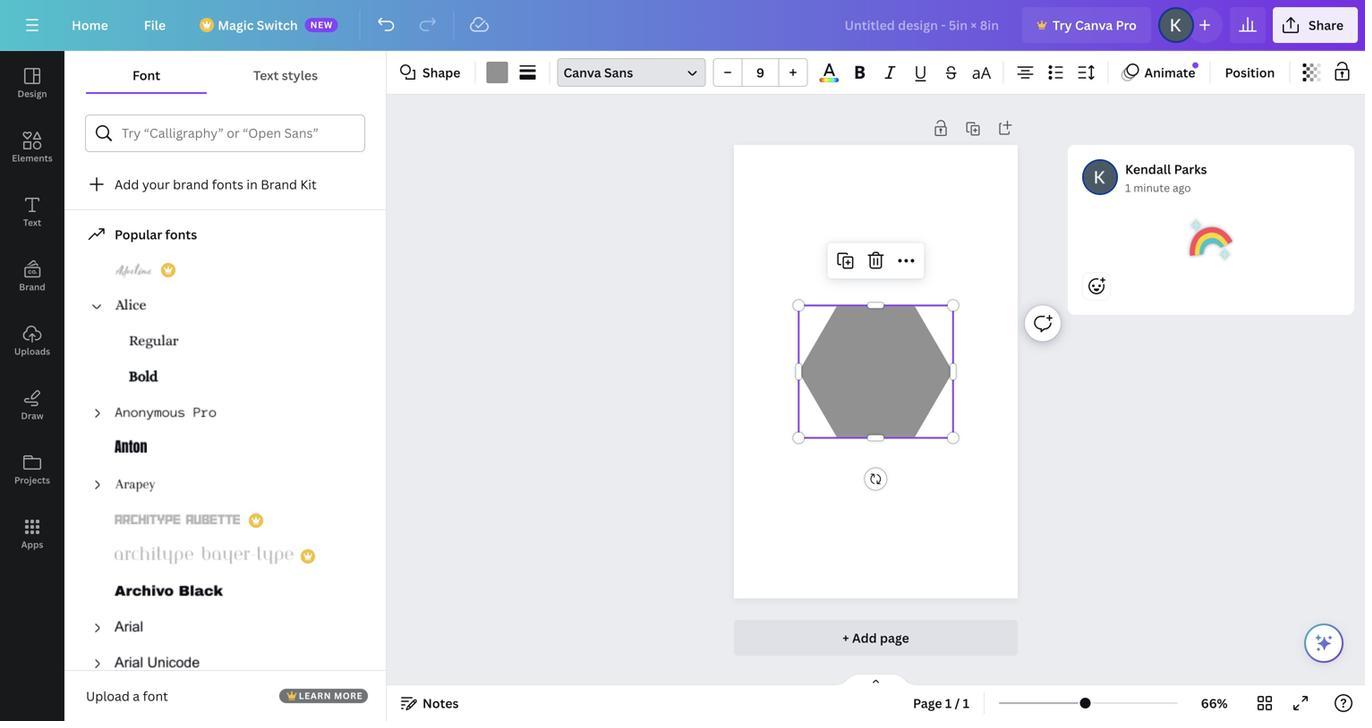 Task type: locate. For each thing, give the bounding box(es) containing it.
new image
[[1193, 62, 1199, 68]]

0 vertical spatial brand
[[261, 176, 297, 193]]

design
[[17, 88, 47, 100]]

0 horizontal spatial add
[[115, 176, 139, 193]]

text up "brand" "button"
[[23, 217, 41, 229]]

brand
[[261, 176, 297, 193], [19, 281, 45, 293]]

1 horizontal spatial 1
[[963, 695, 970, 712]]

learn more button
[[279, 690, 368, 704]]

brand right "in"
[[261, 176, 297, 193]]

text inside the side panel tab list
[[23, 217, 41, 229]]

1 horizontal spatial text
[[253, 67, 279, 84]]

text styles button
[[207, 58, 364, 92]]

+ add page
[[843, 630, 910, 647]]

0 horizontal spatial brand
[[19, 281, 45, 293]]

fonts right popular
[[165, 226, 197, 243]]

try canva pro
[[1053, 17, 1137, 34]]

#919191 image
[[487, 62, 508, 83]]

fonts left "in"
[[212, 176, 244, 193]]

canva inside "popup button"
[[564, 64, 602, 81]]

canva right try
[[1075, 17, 1113, 34]]

page
[[913, 695, 943, 712]]

page 1 / 1
[[913, 695, 970, 712]]

2 horizontal spatial 1
[[1126, 180, 1131, 195]]

main menu bar
[[0, 0, 1366, 51]]

elements
[[12, 152, 53, 164]]

brand button
[[0, 244, 64, 309]]

show pages image
[[833, 673, 919, 688]]

#919191 image
[[487, 62, 508, 83]]

text
[[253, 67, 279, 84], [23, 217, 41, 229]]

1 right /
[[963, 695, 970, 712]]

uploads
[[14, 346, 50, 358]]

your
[[142, 176, 170, 193]]

add
[[115, 176, 139, 193], [852, 630, 877, 647]]

try
[[1053, 17, 1072, 34]]

add your brand fonts in brand kit
[[115, 176, 317, 193]]

1 vertical spatial fonts
[[165, 226, 197, 243]]

bold image
[[129, 367, 159, 389]]

brand up uploads button
[[19, 281, 45, 293]]

1 horizontal spatial fonts
[[212, 176, 244, 193]]

1 vertical spatial canva
[[564, 64, 602, 81]]

arapey image
[[115, 475, 156, 496]]

1
[[1126, 180, 1131, 195], [946, 695, 952, 712], [963, 695, 970, 712]]

1 horizontal spatial add
[[852, 630, 877, 647]]

file
[[144, 17, 166, 34]]

home link
[[57, 7, 122, 43]]

parks
[[1175, 161, 1208, 178]]

minute
[[1134, 180, 1170, 195]]

switch
[[257, 17, 298, 34]]

1 left minute at the top right
[[1126, 180, 1131, 195]]

canva
[[1075, 17, 1113, 34], [564, 64, 602, 81]]

1 horizontal spatial brand
[[261, 176, 297, 193]]

0 horizontal spatial text
[[23, 217, 41, 229]]

position
[[1226, 64, 1275, 81]]

0 vertical spatial fonts
[[212, 176, 244, 193]]

share button
[[1273, 7, 1359, 43]]

projects button
[[0, 438, 64, 502]]

upload a font
[[86, 688, 168, 705]]

0 vertical spatial text
[[253, 67, 279, 84]]

0 vertical spatial canva
[[1075, 17, 1113, 34]]

sans
[[605, 64, 633, 81]]

upload
[[86, 688, 130, 705]]

canva left sans
[[564, 64, 602, 81]]

pro
[[1116, 17, 1137, 34]]

text button
[[0, 180, 64, 244]]

kendall
[[1126, 161, 1172, 178]]

text for text
[[23, 217, 41, 229]]

notes
[[423, 695, 459, 712]]

kendall parks 1 minute ago
[[1126, 161, 1208, 195]]

side panel tab list
[[0, 51, 64, 567]]

1 horizontal spatial canva
[[1075, 17, 1113, 34]]

0 horizontal spatial canva
[[564, 64, 602, 81]]

add left your
[[115, 176, 139, 193]]

text styles
[[253, 67, 318, 84]]

apps button
[[0, 502, 64, 567]]

Design title text field
[[831, 7, 1016, 43]]

a
[[133, 688, 140, 705]]

color range image
[[820, 78, 839, 82]]

fonts
[[212, 176, 244, 193], [165, 226, 197, 243]]

0 horizontal spatial fonts
[[165, 226, 197, 243]]

arial image
[[115, 618, 143, 639]]

1 left /
[[946, 695, 952, 712]]

1 vertical spatial text
[[23, 217, 41, 229]]

kit
[[300, 176, 317, 193]]

magic
[[218, 17, 254, 34]]

canva assistant image
[[1314, 633, 1335, 655]]

group
[[713, 58, 808, 87]]

1 vertical spatial add
[[852, 630, 877, 647]]

font
[[143, 688, 168, 705]]

add right +
[[852, 630, 877, 647]]

archivo black image
[[115, 582, 224, 604]]

draw button
[[0, 373, 64, 438]]

in
[[247, 176, 258, 193]]

1 vertical spatial brand
[[19, 281, 45, 293]]

text left styles
[[253, 67, 279, 84]]



Task type: vqa. For each thing, say whether or not it's contained in the screenshot.
the rightmost for
no



Task type: describe. For each thing, give the bounding box(es) containing it.
Try "Calligraphy" or "Open Sans" search field
[[122, 116, 353, 150]]

/
[[955, 695, 960, 712]]

kendall parks list
[[1068, 145, 1362, 373]]

+
[[843, 630, 850, 647]]

uploads button
[[0, 309, 64, 373]]

try canva pro button
[[1023, 7, 1152, 43]]

alice image
[[115, 296, 147, 317]]

more
[[334, 690, 363, 703]]

new
[[310, 19, 333, 31]]

apps
[[21, 539, 43, 551]]

add inside + add page button
[[852, 630, 877, 647]]

notes button
[[394, 690, 466, 718]]

text for text styles
[[253, 67, 279, 84]]

home
[[72, 17, 108, 34]]

projects
[[14, 475, 50, 487]]

animate button
[[1116, 58, 1203, 87]]

– – number field
[[748, 64, 773, 81]]

magic switch
[[218, 17, 298, 34]]

file button
[[130, 7, 180, 43]]

font
[[132, 67, 160, 84]]

popular fonts
[[115, 226, 197, 243]]

advetime image
[[115, 260, 154, 281]]

architype aubette image
[[115, 510, 242, 532]]

font button
[[86, 58, 207, 92]]

arial unicode image
[[115, 654, 201, 675]]

elements button
[[0, 116, 64, 180]]

canva sans
[[564, 64, 633, 81]]

shape
[[423, 64, 461, 81]]

popular
[[115, 226, 162, 243]]

brand inside "brand" "button"
[[19, 281, 45, 293]]

shape button
[[394, 58, 468, 87]]

regular image
[[129, 331, 179, 353]]

expressing gratitude image
[[1190, 219, 1233, 261]]

share
[[1309, 17, 1344, 34]]

page
[[880, 630, 910, 647]]

brand
[[173, 176, 209, 193]]

+ add page button
[[734, 621, 1018, 656]]

animate
[[1145, 64, 1196, 81]]

design button
[[0, 51, 64, 116]]

learn
[[299, 690, 331, 703]]

draw
[[21, 410, 44, 422]]

anonymous pro image
[[115, 403, 217, 424]]

canva sans button
[[557, 58, 706, 87]]

architype bayer-type image
[[115, 546, 294, 568]]

66%
[[1201, 695, 1228, 712]]

0 horizontal spatial 1
[[946, 695, 952, 712]]

1 inside kendall parks 1 minute ago
[[1126, 180, 1131, 195]]

position button
[[1218, 58, 1283, 87]]

canva inside button
[[1075, 17, 1113, 34]]

66% button
[[1186, 690, 1244, 718]]

0 vertical spatial add
[[115, 176, 139, 193]]

styles
[[282, 67, 318, 84]]

anton image
[[115, 439, 147, 460]]

learn more
[[299, 690, 363, 703]]

ago
[[1173, 180, 1192, 195]]



